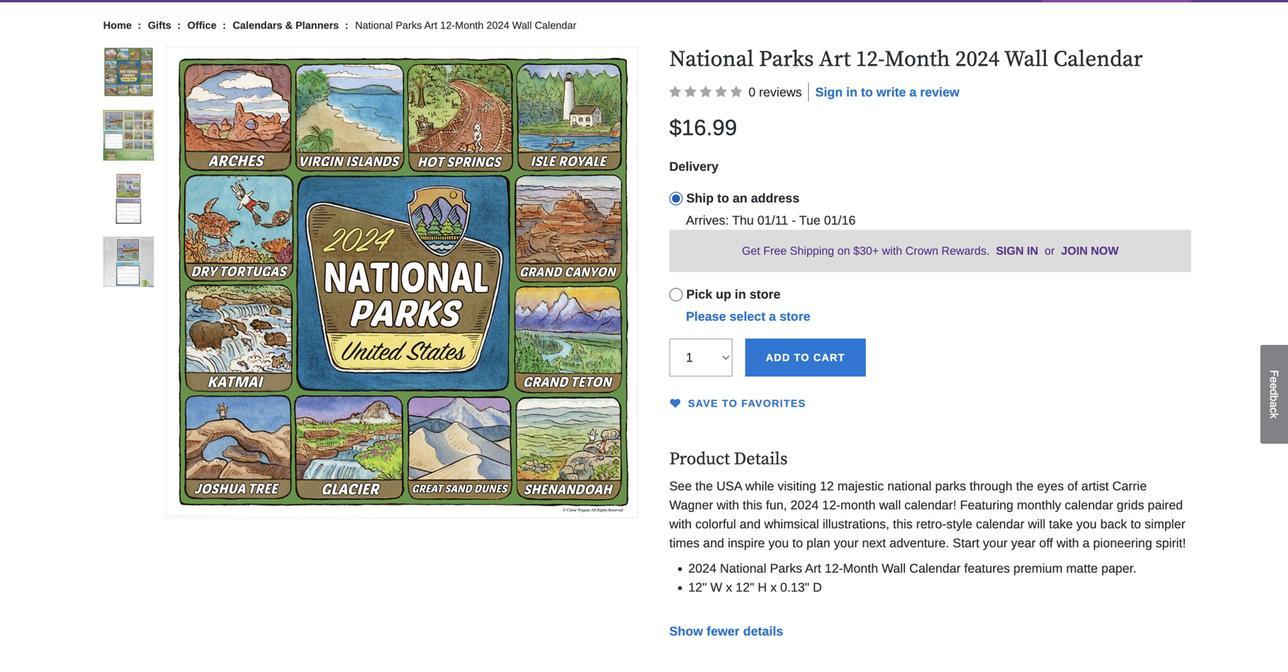 Task type: locate. For each thing, give the bounding box(es) containing it.
x right h at bottom right
[[771, 580, 777, 595]]

0 horizontal spatial you
[[769, 536, 789, 550]]

store up the to
[[780, 310, 811, 324]]

in left write
[[847, 85, 858, 99]]

0 horizontal spatial month
[[455, 19, 484, 31]]

to left write
[[862, 85, 874, 99]]

Pick up in store radio
[[670, 288, 683, 302]]

artist
[[1082, 479, 1110, 493]]

or
[[1045, 245, 1055, 257]]

in inside pick up in store please select a store
[[735, 287, 747, 302]]

0 horizontal spatial your
[[834, 536, 859, 550]]

your
[[834, 536, 859, 550], [984, 536, 1008, 550]]

home link
[[103, 19, 135, 31]]

join
[[1062, 245, 1088, 257]]

1 vertical spatial parks
[[759, 46, 814, 74]]

while
[[746, 479, 775, 493]]

1 e from the top
[[1269, 377, 1281, 383]]

to
[[862, 85, 874, 99], [718, 191, 730, 205], [722, 398, 738, 410], [1131, 517, 1142, 531], [793, 536, 803, 550]]

f e e d b a c k
[[1269, 370, 1281, 419]]

delivery
[[670, 159, 719, 174]]

0 vertical spatial parks
[[396, 19, 422, 31]]

wall
[[880, 498, 901, 512]]

carrie
[[1113, 479, 1148, 493]]

with down usa
[[717, 498, 740, 512]]

0 vertical spatial calendar
[[1065, 498, 1114, 512]]

1 x from the left
[[726, 580, 733, 595]]

thu
[[733, 213, 754, 228]]

1 horizontal spatial x
[[771, 580, 777, 595]]

2 horizontal spatial calendar
[[1054, 46, 1144, 74]]

0 horizontal spatial national parks art 12-month 2024 wall calendar
[[355, 19, 577, 31]]

0 vertical spatial this
[[743, 498, 763, 512]]

0 vertical spatial sign
[[816, 85, 843, 99]]

in right 'up'
[[735, 287, 747, 302]]

0 horizontal spatial and
[[704, 536, 725, 550]]

on
[[838, 245, 851, 257]]

calendar down featuring
[[976, 517, 1025, 531]]

1 horizontal spatial month
[[844, 561, 879, 576]]

None radio
[[670, 192, 683, 205]]

calendar
[[535, 19, 577, 31], [1054, 46, 1144, 74], [910, 561, 961, 576]]

to inside ship to an address arrives: thu 01/11 - tue 01/16
[[718, 191, 730, 205]]

please
[[686, 310, 726, 324]]

icon image
[[670, 86, 682, 99], [685, 86, 697, 99], [700, 86, 712, 99], [716, 86, 727, 99], [731, 86, 743, 99]]

national right planners
[[355, 19, 393, 31]]

get
[[742, 245, 761, 257]]

write
[[877, 85, 907, 99]]

usa
[[717, 479, 742, 493]]

calendars & planners link
[[233, 19, 342, 31]]

majestic
[[838, 479, 884, 493]]

sign right reviews
[[816, 85, 843, 99]]

national down inspire
[[720, 561, 767, 576]]

to left an at the top right of page
[[718, 191, 730, 205]]

0
[[749, 85, 756, 99]]

1 horizontal spatial and
[[740, 517, 761, 531]]

sign in to write a review
[[816, 85, 960, 99]]

2 vertical spatial calendar
[[910, 561, 961, 576]]

national up 0
[[670, 46, 754, 74]]

in left or
[[1028, 245, 1039, 257]]

a right write
[[910, 85, 917, 99]]

0 horizontal spatial calendar
[[535, 19, 577, 31]]

2 vertical spatial in
[[735, 287, 747, 302]]

through
[[970, 479, 1013, 493]]

1 vertical spatial calendar
[[976, 517, 1025, 531]]

visiting
[[778, 479, 817, 493]]

a up matte
[[1083, 536, 1090, 550]]

details
[[734, 449, 788, 471]]

1 horizontal spatial calendar
[[1065, 498, 1114, 512]]

1 horizontal spatial this
[[893, 517, 913, 531]]

store
[[750, 287, 781, 302], [780, 310, 811, 324]]

national parks art 12-month 2024 wall calendar image
[[103, 47, 154, 97], [167, 47, 638, 518], [103, 110, 154, 161], [103, 173, 154, 224], [103, 237, 154, 287]]

your down the illustrations, on the bottom of page
[[834, 536, 859, 550]]

01/16
[[825, 213, 856, 228]]

x
[[726, 580, 733, 595], [771, 580, 777, 595]]

and down the colorful
[[704, 536, 725, 550]]

1 vertical spatial month
[[885, 46, 951, 74]]

off
[[1040, 536, 1054, 550]]

0 vertical spatial in
[[847, 85, 858, 99]]

2 horizontal spatial month
[[885, 46, 951, 74]]

and up inspire
[[740, 517, 761, 531]]

to right save
[[722, 398, 738, 410]]

0 horizontal spatial the
[[696, 479, 713, 493]]

art
[[424, 19, 438, 31], [819, 46, 851, 74], [806, 561, 822, 576]]

save to favorites link
[[670, 393, 806, 418]]

1 vertical spatial this
[[893, 517, 913, 531]]

sign left or
[[997, 245, 1024, 257]]

you
[[1077, 517, 1098, 531], [769, 536, 789, 550]]

e
[[1269, 377, 1281, 383], [1269, 383, 1281, 389]]

0 vertical spatial month
[[455, 19, 484, 31]]

0 vertical spatial national parks art 12-month 2024 wall calendar
[[355, 19, 577, 31]]

please select a store button
[[670, 307, 811, 326]]

parks
[[936, 479, 967, 493]]

1 horizontal spatial wall
[[882, 561, 906, 576]]

0 horizontal spatial this
[[743, 498, 763, 512]]

1 12" from the left
[[689, 580, 707, 595]]

2 vertical spatial month
[[844, 561, 879, 576]]

monthly
[[1018, 498, 1062, 512]]

calendar down artist
[[1065, 498, 1114, 512]]

0 horizontal spatial in
[[735, 287, 747, 302]]

1 vertical spatial calendar
[[1054, 46, 1144, 74]]

banner
[[0, 0, 1289, 2]]

12" left h at bottom right
[[736, 580, 755, 595]]

2 vertical spatial national
[[720, 561, 767, 576]]

1 horizontal spatial national parks art 12-month 2024 wall calendar
[[670, 46, 1144, 74]]

2 vertical spatial art
[[806, 561, 822, 576]]

a inside see the usa while visiting 12 majestic national parks through the eyes of artist carrie wagner with this fun, 2024 12-month wall calendar! featuring monthly calendar grids paired with colorful and whimsical illustrations, this retro-style calendar will take you back to simpler times and inspire you to plan your next adventure. start your year off with a pioneering spirit!
[[1083, 536, 1090, 550]]

2 x from the left
[[771, 580, 777, 595]]

0 horizontal spatial calendar
[[976, 517, 1025, 531]]

this down wall
[[893, 517, 913, 531]]

2 12" from the left
[[736, 580, 755, 595]]

calendar
[[1065, 498, 1114, 512], [976, 517, 1025, 531]]

matte
[[1067, 561, 1098, 576]]

0 vertical spatial wall
[[513, 19, 532, 31]]

national parks art 12-month 2024 wall calendar
[[355, 19, 577, 31], [670, 46, 1144, 74]]

a right select
[[769, 310, 776, 324]]

1 horizontal spatial calendar
[[910, 561, 961, 576]]

2024
[[487, 19, 510, 31], [956, 46, 1000, 74], [791, 498, 819, 512], [689, 561, 717, 576]]

colorful
[[696, 517, 737, 531]]

times
[[670, 536, 700, 550]]

show
[[670, 624, 703, 639]]

e up "d"
[[1269, 377, 1281, 383]]

wall
[[513, 19, 532, 31], [1005, 46, 1049, 74], [882, 561, 906, 576]]

month
[[455, 19, 484, 31], [885, 46, 951, 74], [844, 561, 879, 576]]

you right 'take'
[[1077, 517, 1098, 531]]

2 horizontal spatial wall
[[1005, 46, 1049, 74]]

ship
[[687, 191, 714, 205]]

b
[[1269, 395, 1281, 402]]

sign
[[816, 85, 843, 99], [997, 245, 1024, 257]]

1 vertical spatial art
[[819, 46, 851, 74]]

with right '$30+'
[[883, 245, 903, 257]]

0 horizontal spatial 12"
[[689, 580, 707, 595]]

2 your from the left
[[984, 536, 1008, 550]]

join now link
[[1062, 245, 1119, 257]]

add
[[766, 352, 791, 364]]

0 vertical spatial calendar
[[535, 19, 577, 31]]

1 horizontal spatial your
[[984, 536, 1008, 550]]

-
[[792, 213, 796, 228]]

product
[[670, 449, 730, 471]]

add to cart button
[[746, 339, 866, 377]]

1 vertical spatial in
[[1028, 245, 1039, 257]]

1 horizontal spatial you
[[1077, 517, 1098, 531]]

2 vertical spatial wall
[[882, 561, 906, 576]]

1 horizontal spatial 12"
[[736, 580, 755, 595]]

f e e d b a c k button
[[1261, 345, 1289, 444]]

grids
[[1118, 498, 1145, 512]]

2024 inside see the usa while visiting 12 majestic national parks through the eyes of artist carrie wagner with this fun, 2024 12-month wall calendar! featuring monthly calendar grids paired with colorful and whimsical illustrations, this retro-style calendar will take you back to simpler times and inspire you to plan your next adventure. start your year off with a pioneering spirit!
[[791, 498, 819, 512]]

x right w
[[726, 580, 733, 595]]

1 horizontal spatial the
[[1017, 479, 1034, 493]]

the up monthly
[[1017, 479, 1034, 493]]

w
[[711, 580, 723, 595]]

you down whimsical
[[769, 536, 789, 550]]

1 your from the left
[[834, 536, 859, 550]]

paired
[[1148, 498, 1184, 512]]

12" left w
[[689, 580, 707, 595]]

national
[[355, 19, 393, 31], [670, 46, 754, 74], [720, 561, 767, 576]]

select
[[730, 310, 766, 324]]

fewer
[[707, 624, 740, 639]]

parks
[[396, 19, 422, 31], [759, 46, 814, 74], [770, 561, 803, 576]]

menu bar
[[97, 0, 1192, 2]]

1 vertical spatial store
[[780, 310, 811, 324]]

this down 'while'
[[743, 498, 763, 512]]

2 the from the left
[[1017, 479, 1034, 493]]

0 horizontal spatial x
[[726, 580, 733, 595]]

1 horizontal spatial sign
[[997, 245, 1024, 257]]

cart
[[814, 352, 846, 364]]

a up k
[[1269, 402, 1281, 408]]

1 vertical spatial national parks art 12-month 2024 wall calendar
[[670, 46, 1144, 74]]

f
[[1269, 370, 1281, 377]]

store up select
[[750, 287, 781, 302]]

0 vertical spatial store
[[750, 287, 781, 302]]

e up b
[[1269, 383, 1281, 389]]

and
[[740, 517, 761, 531], [704, 536, 725, 550]]

favorites
[[742, 398, 806, 410]]

0 horizontal spatial wall
[[513, 19, 532, 31]]

2 vertical spatial parks
[[770, 561, 803, 576]]

0 horizontal spatial sign
[[816, 85, 843, 99]]

with down 'take'
[[1057, 536, 1080, 550]]

2 icon image from the left
[[685, 86, 697, 99]]

1 horizontal spatial in
[[847, 85, 858, 99]]

d
[[813, 580, 823, 595]]

2 horizontal spatial in
[[1028, 245, 1039, 257]]

your up features
[[984, 536, 1008, 550]]

the up wagner
[[696, 479, 713, 493]]

paper.
[[1102, 561, 1137, 576]]

1 icon image from the left
[[670, 86, 682, 99]]

01/11
[[758, 213, 789, 228]]

in
[[847, 85, 858, 99], [1028, 245, 1039, 257], [735, 287, 747, 302]]



Task type: describe. For each thing, give the bounding box(es) containing it.
illustrations,
[[823, 517, 890, 531]]

1 vertical spatial wall
[[1005, 46, 1049, 74]]

wall inside 2024 national parks art 12-month wall calendar features premium matte paper. 12" w x 12" h x 0.13" d
[[882, 561, 906, 576]]

4 icon image from the left
[[716, 86, 727, 99]]

&
[[285, 19, 293, 31]]

k
[[1269, 413, 1281, 419]]

address
[[751, 191, 800, 205]]

see
[[670, 479, 692, 493]]

add to cart
[[766, 352, 846, 364]]

ship to an address arrives: thu 01/11 - tue 01/16
[[686, 191, 856, 228]]

12- inside see the usa while visiting 12 majestic national parks through the eyes of artist carrie wagner with this fun, 2024 12-month wall calendar! featuring monthly calendar grids paired with colorful and whimsical illustrations, this retro-style calendar will take you back to simpler times and inspire you to plan your next adventure. start your year off with a pioneering spirit!
[[823, 498, 841, 512]]

reviews
[[759, 85, 802, 99]]

crown
[[906, 245, 939, 257]]

calendar!
[[905, 498, 957, 512]]

pick
[[687, 287, 713, 302]]

12- inside 2024 national parks art 12-month wall calendar features premium matte paper. 12" w x 12" h x 0.13" d
[[825, 561, 844, 576]]

calendars
[[233, 19, 283, 31]]

adventure.
[[890, 536, 950, 550]]

1 vertical spatial sign
[[997, 245, 1024, 257]]

save
[[688, 398, 719, 410]]

to down whimsical
[[793, 536, 803, 550]]

$30+
[[854, 245, 879, 257]]

review
[[921, 85, 960, 99]]

national inside 2024 national parks art 12-month wall calendar features premium matte paper. 12" w x 12" h x 0.13" d
[[720, 561, 767, 576]]

fun,
[[766, 498, 787, 512]]

month
[[841, 498, 876, 512]]

up
[[716, 287, 732, 302]]

a inside button
[[1269, 402, 1281, 408]]

3 icon image from the left
[[700, 86, 712, 99]]

0 vertical spatial you
[[1077, 517, 1098, 531]]

arrives:
[[686, 213, 729, 228]]

plan
[[807, 536, 831, 550]]

office
[[188, 19, 217, 31]]

1 the from the left
[[696, 479, 713, 493]]

0 vertical spatial art
[[424, 19, 438, 31]]

product details
[[670, 449, 788, 471]]

1 vertical spatial you
[[769, 536, 789, 550]]

features
[[965, 561, 1011, 576]]

shipping
[[790, 245, 835, 257]]

take
[[1050, 517, 1074, 531]]

eyes
[[1038, 479, 1065, 493]]

2 e from the top
[[1269, 383, 1281, 389]]

to
[[795, 352, 810, 364]]

an
[[733, 191, 748, 205]]

will
[[1029, 517, 1046, 531]]

parks inside 2024 national parks art 12-month wall calendar features premium matte paper. 12" w x 12" h x 0.13" d
[[770, 561, 803, 576]]

wagner
[[670, 498, 714, 512]]

d
[[1269, 389, 1281, 395]]

planners
[[296, 19, 339, 31]]

back
[[1101, 517, 1128, 531]]

featuring
[[961, 498, 1014, 512]]

free
[[764, 245, 787, 257]]

inspire
[[728, 536, 765, 550]]

next
[[863, 536, 886, 550]]

$16.99
[[670, 115, 738, 140]]

with up the times
[[670, 517, 692, 531]]

spirit!
[[1156, 536, 1187, 550]]

save to favorites
[[685, 398, 806, 410]]

5 icon image from the left
[[731, 86, 743, 99]]

premium
[[1014, 561, 1063, 576]]

national parks art 12-month 2024 wall calendar inside region
[[670, 46, 1144, 74]]

start
[[953, 536, 980, 550]]

a inside pick up in store please select a store
[[769, 310, 776, 324]]

0.13"
[[781, 580, 810, 595]]

year
[[1012, 536, 1036, 550]]

show fewer details button
[[670, 624, 784, 639]]

month inside 2024 national parks art 12-month wall calendar features premium matte paper. 12" w x 12" h x 0.13" d
[[844, 561, 879, 576]]

details
[[744, 624, 784, 639]]

pick up in store please select a store
[[686, 287, 811, 324]]

gifts link
[[148, 19, 174, 31]]

retro-
[[917, 517, 947, 531]]

show fewer details
[[670, 624, 784, 639]]

office link
[[188, 19, 220, 31]]

national parks art 12-month 2024 wall calendar region
[[97, 46, 1192, 647]]

calendar inside 2024 national parks art 12-month wall calendar features premium matte paper. 12" w x 12" h x 0.13" d
[[910, 561, 961, 576]]

heart image
[[670, 399, 685, 409]]

art inside 2024 national parks art 12-month wall calendar features premium matte paper. 12" w x 12" h x 0.13" d
[[806, 561, 822, 576]]

national
[[888, 479, 932, 493]]

sign in to write a review link
[[816, 85, 960, 99]]

1 vertical spatial and
[[704, 536, 725, 550]]

12
[[820, 479, 834, 493]]

home
[[103, 19, 135, 31]]

1 vertical spatial national
[[670, 46, 754, 74]]

style
[[947, 517, 973, 531]]

h
[[758, 580, 767, 595]]

see the usa while visiting 12 majestic national parks through the eyes of artist carrie wagner with this fun, 2024 12-month wall calendar! featuring monthly calendar grids paired with colorful and whimsical illustrations, this retro-style calendar will take you back to simpler times and inspire you to plan your next adventure. start your year off with a pioneering spirit!
[[670, 479, 1187, 550]]

to down grids
[[1131, 517, 1142, 531]]

now
[[1092, 245, 1119, 257]]

c
[[1269, 408, 1281, 413]]

simpler
[[1145, 517, 1186, 531]]

0 reviews
[[749, 85, 802, 99]]

whimsical
[[765, 517, 820, 531]]

tue
[[800, 213, 821, 228]]

2024 inside 2024 national parks art 12-month wall calendar features premium matte paper. 12" w x 12" h x 0.13" d
[[689, 561, 717, 576]]

0 vertical spatial and
[[740, 517, 761, 531]]

0 vertical spatial national
[[355, 19, 393, 31]]

rewards.
[[942, 245, 990, 257]]



Task type: vqa. For each thing, say whether or not it's contained in the screenshot.
the leftmost the See
no



